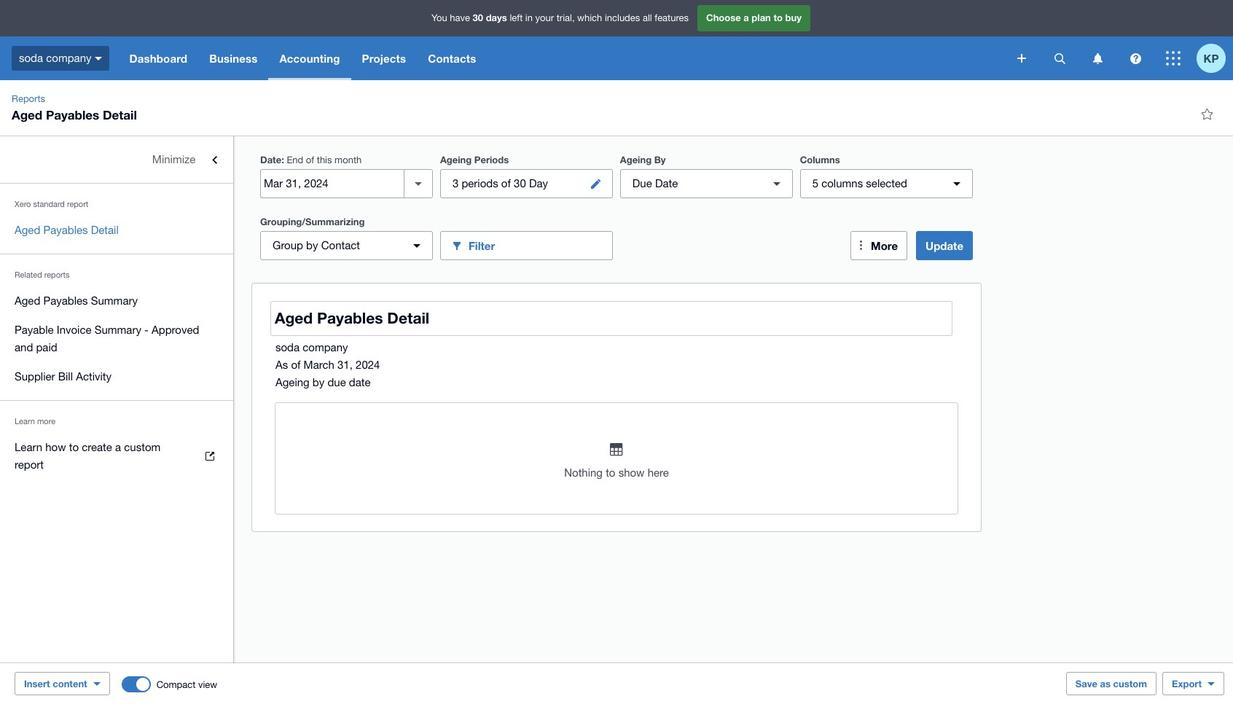 Task type: locate. For each thing, give the bounding box(es) containing it.
svg image inside soda company popup button
[[95, 57, 102, 60]]

0 vertical spatial date
[[260, 154, 281, 165]]

0 horizontal spatial soda
[[19, 52, 43, 64]]

summary inside the 'payable invoice summary - approved and paid'
[[95, 324, 141, 336]]

1 vertical spatial summary
[[95, 324, 141, 336]]

by inside the soda company as of march 31, 2024 ageing by due date
[[313, 376, 325, 389]]

aged down xero
[[15, 224, 40, 236]]

ageing inside the soda company as of march 31, 2024 ageing by due date
[[276, 376, 310, 389]]

by
[[306, 239, 318, 252], [313, 376, 325, 389]]

0 horizontal spatial custom
[[124, 441, 161, 453]]

learn
[[15, 417, 35, 426], [15, 441, 42, 453]]

svg image
[[1166, 51, 1181, 66], [1055, 53, 1065, 64], [1018, 54, 1026, 63], [95, 57, 102, 60]]

date
[[260, 154, 281, 165], [655, 177, 678, 190]]

0 vertical spatial company
[[46, 52, 91, 64]]

of
[[306, 155, 314, 165], [501, 177, 511, 190], [291, 359, 301, 371]]

1 vertical spatial to
[[69, 441, 79, 453]]

1 horizontal spatial ageing
[[440, 154, 472, 165]]

1 learn from the top
[[15, 417, 35, 426]]

and
[[15, 341, 33, 354]]

1 vertical spatial custom
[[1114, 678, 1147, 690]]

company for soda company
[[46, 52, 91, 64]]

1 vertical spatial learn
[[15, 441, 42, 453]]

minimize button
[[0, 145, 233, 174]]

custom right create
[[124, 441, 161, 453]]

ageing up "3"
[[440, 154, 472, 165]]

in
[[525, 13, 533, 24]]

nothing
[[564, 467, 603, 479]]

accounting
[[279, 52, 340, 65]]

compact view
[[156, 679, 217, 690]]

show
[[619, 467, 645, 479]]

company inside popup button
[[46, 52, 91, 64]]

payables inside "link"
[[43, 295, 88, 307]]

1 vertical spatial by
[[313, 376, 325, 389]]

learn down learn more
[[15, 441, 42, 453]]

soda up as on the left of the page
[[276, 341, 300, 354]]

grouping/summarizing
[[260, 216, 365, 227]]

list of convenience dates image
[[404, 169, 433, 198]]

0 horizontal spatial ageing
[[276, 376, 310, 389]]

Select end date field
[[261, 170, 404, 198]]

30 right have
[[473, 12, 483, 24]]

report up the aged payables detail
[[67, 200, 88, 208]]

projects button
[[351, 36, 417, 80]]

create
[[82, 441, 112, 453]]

0 vertical spatial payables
[[46, 107, 99, 122]]

1 vertical spatial soda
[[276, 341, 300, 354]]

report down learn more
[[15, 459, 44, 471]]

summary left -
[[95, 324, 141, 336]]

aged inside "link"
[[15, 295, 40, 307]]

custom
[[124, 441, 161, 453], [1114, 678, 1147, 690]]

kp button
[[1197, 36, 1233, 80]]

activity
[[76, 370, 112, 383]]

2 vertical spatial aged
[[15, 295, 40, 307]]

selected
[[866, 177, 908, 190]]

2 horizontal spatial to
[[774, 12, 783, 24]]

detail
[[103, 107, 137, 122], [91, 224, 119, 236]]

as
[[1100, 678, 1111, 690]]

summary up payable invoice summary - approved and paid link on the left
[[91, 295, 138, 307]]

dashboard link
[[118, 36, 198, 80]]

to right the how
[[69, 441, 79, 453]]

1 horizontal spatial company
[[303, 341, 348, 354]]

aged down the "reports" link
[[12, 107, 42, 122]]

insert
[[24, 678, 50, 690]]

1 vertical spatial company
[[303, 341, 348, 354]]

contacts
[[428, 52, 476, 65]]

payables down reports
[[43, 295, 88, 307]]

by down 'march'
[[313, 376, 325, 389]]

date : end of this month
[[260, 154, 362, 165]]

1 vertical spatial 30
[[514, 177, 526, 190]]

1 horizontal spatial date
[[655, 177, 678, 190]]

0 vertical spatial 30
[[473, 12, 483, 24]]

learn how to create a custom report
[[15, 441, 161, 471]]

export button
[[1163, 672, 1225, 695]]

a inside learn how to create a custom report
[[115, 441, 121, 453]]

choose
[[706, 12, 741, 24]]

3 periods of 30 day
[[453, 177, 548, 190]]

standard
[[33, 200, 65, 208]]

of right as on the left of the page
[[291, 359, 301, 371]]

includes
[[605, 13, 640, 24]]

2024
[[356, 359, 380, 371]]

xero
[[15, 200, 31, 208]]

ageing left by at the top of the page
[[620, 154, 652, 165]]

a left plan
[[744, 12, 749, 24]]

-
[[144, 324, 149, 336]]

0 horizontal spatial to
[[69, 441, 79, 453]]

view
[[198, 679, 217, 690]]

1 horizontal spatial soda
[[276, 341, 300, 354]]

0 horizontal spatial report
[[15, 459, 44, 471]]

company up 'march'
[[303, 341, 348, 354]]

report
[[67, 200, 88, 208], [15, 459, 44, 471]]

aged down related
[[15, 295, 40, 307]]

aged
[[12, 107, 42, 122], [15, 224, 40, 236], [15, 295, 40, 307]]

columns
[[800, 154, 840, 165]]

compact
[[156, 679, 196, 690]]

aged payables summary link
[[0, 286, 233, 316]]

banner containing kp
[[0, 0, 1233, 80]]

1 vertical spatial a
[[115, 441, 121, 453]]

update button
[[916, 231, 973, 260]]

2 learn from the top
[[15, 441, 42, 453]]

of for date : end of this month
[[306, 155, 314, 165]]

insert content
[[24, 678, 87, 690]]

payables
[[46, 107, 99, 122], [43, 224, 88, 236], [43, 295, 88, 307]]

1 vertical spatial date
[[655, 177, 678, 190]]

2 vertical spatial payables
[[43, 295, 88, 307]]

0 vertical spatial custom
[[124, 441, 161, 453]]

group
[[273, 239, 303, 252]]

you
[[432, 13, 447, 24]]

0 horizontal spatial svg image
[[1093, 53, 1103, 64]]

1 horizontal spatial report
[[67, 200, 88, 208]]

of right periods
[[501, 177, 511, 190]]

which
[[577, 13, 602, 24]]

2 horizontal spatial ageing
[[620, 154, 652, 165]]

payables down the "reports" link
[[46, 107, 99, 122]]

of inside the soda company as of march 31, 2024 ageing by due date
[[291, 359, 301, 371]]

projects
[[362, 52, 406, 65]]

soda
[[19, 52, 43, 64], [276, 341, 300, 354]]

soda inside the soda company as of march 31, 2024 ageing by due date
[[276, 341, 300, 354]]

0 horizontal spatial 30
[[473, 12, 483, 24]]

payables for summary
[[43, 295, 88, 307]]

by down grouping/summarizing
[[306, 239, 318, 252]]

a inside banner
[[744, 12, 749, 24]]

30 left 'day'
[[514, 177, 526, 190]]

plan
[[752, 12, 771, 24]]

custom right the as
[[1114, 678, 1147, 690]]

0 horizontal spatial of
[[291, 359, 301, 371]]

of inside date : end of this month
[[306, 155, 314, 165]]

invoice
[[57, 324, 92, 336]]

company up "reports aged payables detail"
[[46, 52, 91, 64]]

1 horizontal spatial custom
[[1114, 678, 1147, 690]]

0 vertical spatial aged
[[12, 107, 42, 122]]

of left this on the left top
[[306, 155, 314, 165]]

you have 30 days left in your trial, which includes all features
[[432, 12, 689, 24]]

1 vertical spatial of
[[501, 177, 511, 190]]

more
[[37, 417, 55, 426]]

related
[[15, 270, 42, 279]]

1 horizontal spatial to
[[606, 467, 616, 479]]

1 vertical spatial payables
[[43, 224, 88, 236]]

0 vertical spatial a
[[744, 12, 749, 24]]

a right create
[[115, 441, 121, 453]]

ageing
[[440, 154, 472, 165], [620, 154, 652, 165], [276, 376, 310, 389]]

0 vertical spatial of
[[306, 155, 314, 165]]

1 horizontal spatial 30
[[514, 177, 526, 190]]

aged for aged payables summary
[[15, 295, 40, 307]]

5
[[813, 177, 819, 190]]

aged payables detail
[[15, 224, 119, 236]]

choose a plan to buy
[[706, 12, 802, 24]]

learn for learn how to create a custom report
[[15, 441, 42, 453]]

0 vertical spatial learn
[[15, 417, 35, 426]]

date left end
[[260, 154, 281, 165]]

0 vertical spatial detail
[[103, 107, 137, 122]]

1 horizontal spatial a
[[744, 12, 749, 24]]

1 svg image from the left
[[1093, 53, 1103, 64]]

svg image
[[1093, 53, 1103, 64], [1130, 53, 1141, 64]]

ageing down as on the left of the page
[[276, 376, 310, 389]]

business button
[[198, 36, 269, 80]]

ageing periods
[[440, 154, 509, 165]]

company inside the soda company as of march 31, 2024 ageing by due date
[[303, 341, 348, 354]]

supplier bill activity
[[15, 370, 112, 383]]

0 horizontal spatial company
[[46, 52, 91, 64]]

related reports
[[15, 270, 70, 279]]

periods
[[462, 177, 498, 190]]

summary inside aged payables summary "link"
[[91, 295, 138, 307]]

1 vertical spatial aged
[[15, 224, 40, 236]]

payables down "xero standard report"
[[43, 224, 88, 236]]

ageing for ageing periods
[[440, 154, 472, 165]]

0 vertical spatial summary
[[91, 295, 138, 307]]

content
[[53, 678, 87, 690]]

trial,
[[557, 13, 575, 24]]

insert content button
[[15, 672, 110, 695]]

5 columns selected
[[813, 177, 908, 190]]

0 horizontal spatial a
[[115, 441, 121, 453]]

learn inside learn how to create a custom report
[[15, 441, 42, 453]]

1 vertical spatial report
[[15, 459, 44, 471]]

update
[[926, 239, 964, 252]]

0 vertical spatial by
[[306, 239, 318, 252]]

soda up 'reports' on the top of the page
[[19, 52, 43, 64]]

2 vertical spatial of
[[291, 359, 301, 371]]

learn more
[[15, 417, 55, 426]]

learn left more
[[15, 417, 35, 426]]

supplier bill activity link
[[0, 362, 233, 391]]

date right due
[[655, 177, 678, 190]]

soda for soda company as of march 31, 2024 ageing by due date
[[276, 341, 300, 354]]

banner
[[0, 0, 1233, 80]]

soda inside popup button
[[19, 52, 43, 64]]

1 horizontal spatial svg image
[[1130, 53, 1141, 64]]

periods
[[474, 154, 509, 165]]

2 horizontal spatial of
[[501, 177, 511, 190]]

to left 'buy' on the top right of page
[[774, 12, 783, 24]]

to inside learn how to create a custom report
[[69, 441, 79, 453]]

to left show
[[606, 467, 616, 479]]

a
[[744, 12, 749, 24], [115, 441, 121, 453]]

0 vertical spatial soda
[[19, 52, 43, 64]]

1 horizontal spatial of
[[306, 155, 314, 165]]



Task type: describe. For each thing, give the bounding box(es) containing it.
day
[[529, 177, 548, 190]]

filter
[[469, 239, 495, 252]]

march
[[304, 359, 335, 371]]

aged payables summary
[[15, 295, 138, 307]]

custom inside the save as custom button
[[1114, 678, 1147, 690]]

date inside popup button
[[655, 177, 678, 190]]

bill
[[58, 370, 73, 383]]

more
[[871, 239, 898, 252]]

more button
[[851, 231, 908, 260]]

all
[[643, 13, 652, 24]]

reports link
[[6, 92, 51, 106]]

here
[[648, 467, 669, 479]]

due
[[328, 376, 346, 389]]

of for soda company as of march 31, 2024 ageing by due date
[[291, 359, 301, 371]]

detail inside "reports aged payables detail"
[[103, 107, 137, 122]]

reports
[[12, 93, 45, 104]]

1 vertical spatial detail
[[91, 224, 119, 236]]

company for soda company as of march 31, 2024 ageing by due date
[[303, 341, 348, 354]]

export
[[1172, 678, 1202, 690]]

ageing by
[[620, 154, 666, 165]]

2 vertical spatial to
[[606, 467, 616, 479]]

how
[[45, 441, 66, 453]]

save
[[1076, 678, 1098, 690]]

payable invoice summary - approved and paid link
[[0, 316, 233, 362]]

report inside learn how to create a custom report
[[15, 459, 44, 471]]

soda company
[[19, 52, 91, 64]]

reports aged payables detail
[[12, 93, 137, 122]]

add to favourites image
[[1193, 99, 1222, 128]]

columns
[[822, 177, 863, 190]]

aged payables detail link
[[0, 216, 233, 245]]

by
[[654, 154, 666, 165]]

0 horizontal spatial date
[[260, 154, 281, 165]]

summary for invoice
[[95, 324, 141, 336]]

3
[[453, 177, 459, 190]]

minimize
[[152, 153, 196, 165]]

summary for payables
[[91, 295, 138, 307]]

as
[[276, 359, 288, 371]]

0 vertical spatial report
[[67, 200, 88, 208]]

0 vertical spatial to
[[774, 12, 783, 24]]

30 inside banner
[[473, 12, 483, 24]]

payables inside "reports aged payables detail"
[[46, 107, 99, 122]]

approved
[[152, 324, 199, 336]]

supplier
[[15, 370, 55, 383]]

soda company button
[[0, 36, 118, 80]]

payables for detail
[[43, 224, 88, 236]]

reports
[[44, 270, 70, 279]]

nothing to show here
[[564, 467, 669, 479]]

contacts button
[[417, 36, 487, 80]]

due date button
[[620, 169, 793, 198]]

soda for soda company
[[19, 52, 43, 64]]

this
[[317, 155, 332, 165]]

xero standard report
[[15, 200, 88, 208]]

by inside popup button
[[306, 239, 318, 252]]

save as custom button
[[1066, 672, 1157, 695]]

due date
[[633, 177, 678, 190]]

custom inside learn how to create a custom report
[[124, 441, 161, 453]]

learn how to create a custom report link
[[0, 433, 233, 480]]

soda company as of march 31, 2024 ageing by due date
[[276, 341, 380, 389]]

due
[[633, 177, 652, 190]]

buy
[[786, 12, 802, 24]]

features
[[655, 13, 689, 24]]

aged for aged payables detail
[[15, 224, 40, 236]]

of inside button
[[501, 177, 511, 190]]

month
[[335, 155, 362, 165]]

your
[[536, 13, 554, 24]]

30 inside button
[[514, 177, 526, 190]]

:
[[281, 154, 284, 165]]

date
[[349, 376, 371, 389]]

filter button
[[440, 231, 613, 260]]

kp
[[1204, 51, 1219, 65]]

ageing for ageing by
[[620, 154, 652, 165]]

2 svg image from the left
[[1130, 53, 1141, 64]]

aged inside "reports aged payables detail"
[[12, 107, 42, 122]]

contact
[[321, 239, 360, 252]]

Report title field
[[271, 302, 952, 335]]

days
[[486, 12, 507, 24]]

payable invoice summary - approved and paid
[[15, 324, 199, 354]]

dashboard
[[129, 52, 187, 65]]

learn for learn more
[[15, 417, 35, 426]]

group by contact
[[273, 239, 360, 252]]

31,
[[338, 359, 353, 371]]



Task type: vqa. For each thing, say whether or not it's contained in the screenshot.
Status
no



